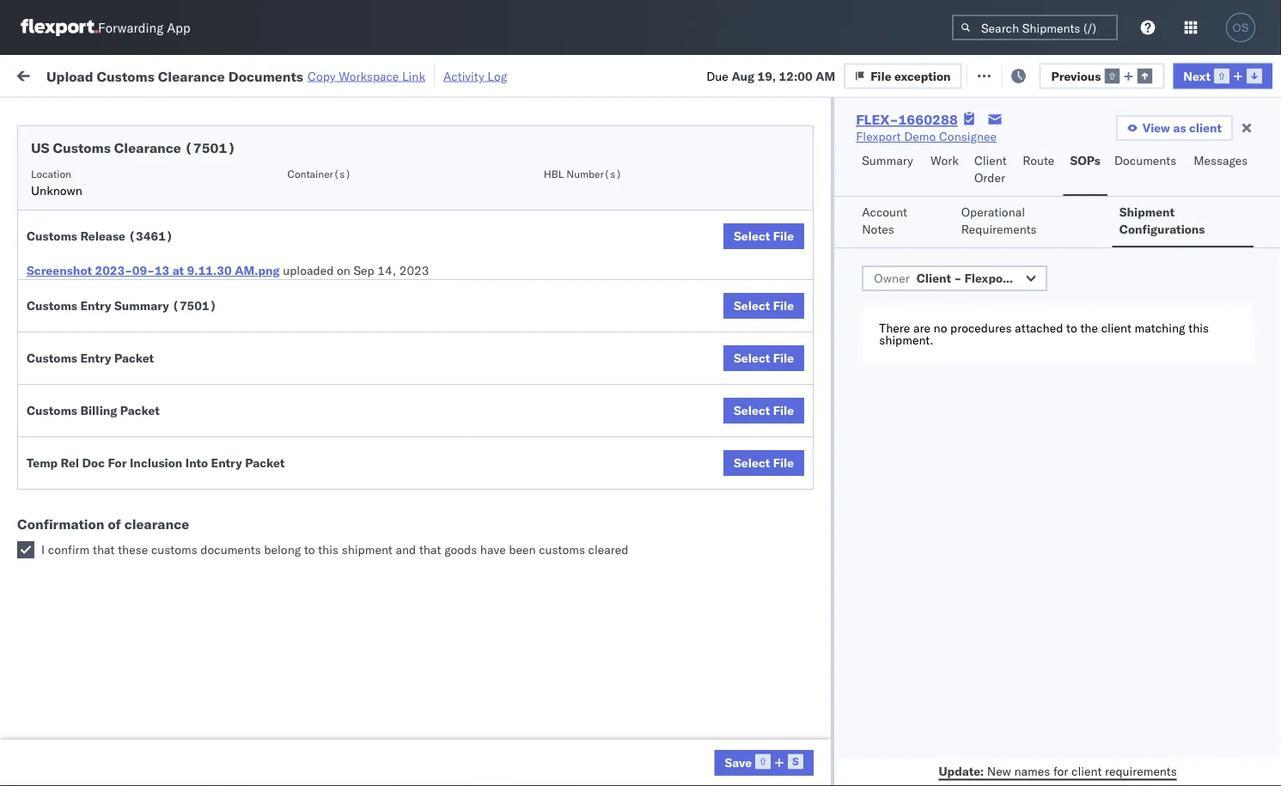 Task type: locate. For each thing, give the bounding box(es) containing it.
5 select file button from the top
[[724, 450, 805, 476]]

flexport down flex-1660288 "link"
[[856, 129, 901, 144]]

2 ocean fcl from the top
[[526, 210, 586, 225]]

6 1846748 from the top
[[986, 361, 1038, 377]]

message (0)
[[230, 67, 301, 82]]

0 vertical spatial demo
[[904, 129, 936, 144]]

angeles, for confirm pickup from los angeles, ca link
[[177, 465, 225, 481]]

select for temp rel doc for inclusion into entry packet
[[734, 456, 770, 471]]

at right 13
[[173, 263, 184, 278]]

2023 for 11:59 pm pst, jan 12, 2023
[[408, 551, 438, 566]]

0 horizontal spatial file exception
[[871, 68, 951, 83]]

4 flex-1846748 from the top
[[949, 286, 1038, 301]]

1846748 down owner client - flexport demo consignee
[[986, 324, 1038, 339]]

5 select from the top
[[734, 456, 770, 471]]

2 hlxu80 from the top
[[1242, 210, 1282, 225]]

3 select from the top
[[734, 351, 770, 366]]

0 horizontal spatial demo
[[904, 129, 936, 144]]

screenshot
[[27, 263, 92, 278]]

delivery for 3rd the schedule delivery appointment button
[[94, 436, 138, 451]]

flex-1846748 down order
[[949, 210, 1038, 225]]

select file for customs entry summary (7501)
[[734, 298, 794, 313]]

1 horizontal spatial work
[[931, 153, 959, 168]]

demo down 1660288
[[904, 129, 936, 144]]

schedule pickup from rotterdam, netherlands
[[40, 768, 223, 787]]

pst, left "12," on the left bottom of the page
[[335, 551, 361, 566]]

Search Shipments (/) text field
[[952, 15, 1118, 40]]

2 test123456 from the top
[[1171, 248, 1243, 263]]

batch
[[1186, 67, 1220, 82]]

ca down temp
[[40, 483, 56, 498]]

numbers inside the mbl/mawb numbers button
[[1233, 141, 1276, 153]]

6 ocean fcl from the top
[[526, 475, 586, 490]]

6 schedule from the top
[[40, 390, 90, 405]]

1 vertical spatial packet
[[120, 403, 160, 418]]

schedule for the schedule pickup from rotterdam, netherlands button
[[40, 768, 90, 783]]

1 vertical spatial flexport
[[965, 271, 1013, 286]]

pickup for first schedule pickup from los angeles, ca button from the bottom
[[94, 541, 131, 556]]

7 ocean fcl from the top
[[526, 551, 586, 566]]

clearance down customs entry summary (7501)
[[133, 352, 188, 367]]

confirm inside confirm pickup from los angeles, ca
[[40, 465, 83, 481]]

schedule inside schedule pickup from rotterdam, netherlands
[[40, 768, 90, 783]]

3 schedule delivery appointment link from the top
[[40, 435, 211, 453]]

packet up 4:00
[[245, 456, 285, 471]]

1 schedule delivery appointment from the top
[[40, 171, 211, 187]]

7 fcl from the top
[[564, 551, 586, 566]]

client right the the on the right top of page
[[1102, 321, 1132, 336]]

schedule for 1st the schedule delivery appointment button from the top of the page
[[40, 171, 90, 187]]

client right owner
[[917, 271, 952, 286]]

pst, left 8,
[[335, 361, 361, 377]]

upload customs clearance documents copy workspace link
[[46, 67, 425, 84]]

3 4, from the top
[[391, 248, 402, 263]]

rotterdam,
[[162, 768, 223, 783]]

pst, for 23,
[[328, 475, 354, 490]]

hbl number(s)
[[544, 167, 622, 180]]

schedule pickup from los angeles, ca for fifth schedule pickup from los angeles, ca link from the bottom of the page
[[40, 201, 232, 233]]

2 horizontal spatial documents
[[1115, 153, 1177, 168]]

1 vertical spatial upload
[[40, 352, 79, 367]]

pst, down 11:59 pm pst, dec 13, 2022
[[328, 475, 354, 490]]

i
[[41, 542, 45, 557]]

upload inside upload customs clearance documents
[[40, 352, 79, 367]]

5 hlxu6269489, from the top
[[1150, 323, 1238, 338]]

1 vertical spatial work
[[931, 153, 959, 168]]

packet right billing
[[120, 403, 160, 418]]

0 vertical spatial this
[[1189, 321, 1210, 336]]

0 vertical spatial upload
[[46, 67, 93, 84]]

confirmation of clearance
[[17, 516, 189, 533]]

clearance inside upload customs clearance documents
[[133, 352, 188, 367]]

los left the into
[[155, 465, 174, 481]]

6 fcl from the top
[[564, 475, 586, 490]]

route
[[1023, 153, 1055, 168]]

ceau7522281, for fourth schedule pickup from los angeles, ca link from the bottom
[[1059, 248, 1147, 263]]

3 schedule delivery appointment button from the top
[[40, 435, 211, 454]]

customs down clearance
[[151, 542, 197, 557]]

4, for fifth schedule pickup from los angeles, ca link from the bottom of the page
[[391, 210, 402, 225]]

pst, for 8,
[[335, 361, 361, 377]]

5 fcl from the top
[[564, 437, 586, 452]]

select
[[734, 229, 770, 244], [734, 298, 770, 313], [734, 351, 770, 366], [734, 403, 770, 418], [734, 456, 770, 471]]

0 vertical spatial confirm
[[40, 465, 83, 481]]

5 schedule pickup from los angeles, ca from the top
[[40, 541, 232, 573]]

4 test123456 from the top
[[1171, 324, 1243, 339]]

customs entry summary (7501)
[[27, 298, 217, 313]]

exception up 1660288
[[895, 68, 951, 83]]

pickup down of at the left bottom of the page
[[94, 541, 131, 556]]

dec left 23,
[[357, 475, 379, 490]]

schedule delivery appointment up schedule pickup from rotterdam, netherlands
[[40, 739, 211, 754]]

0 horizontal spatial that
[[93, 542, 115, 557]]

2 vertical spatial client
[[1072, 764, 1102, 779]]

2023 right "12," on the left bottom of the page
[[408, 551, 438, 566]]

0 vertical spatial summary
[[862, 153, 914, 168]]

0 horizontal spatial work
[[187, 67, 217, 82]]

0 horizontal spatial to
[[304, 542, 315, 557]]

2 ca from the top
[[40, 256, 56, 271]]

schedule delivery appointment button down us customs clearance (7501)
[[40, 171, 211, 190]]

configurations
[[1120, 222, 1206, 237]]

1 horizontal spatial consignee
[[939, 129, 997, 144]]

ca inside confirm pickup from los angeles, ca
[[40, 483, 56, 498]]

1 horizontal spatial that
[[419, 542, 441, 557]]

schedule delivery appointment link down us customs clearance (7501)
[[40, 171, 211, 188]]

1 vertical spatial demo
[[1016, 271, 1050, 286]]

billing
[[80, 403, 117, 418]]

client
[[975, 153, 1007, 168], [917, 271, 952, 286]]

4 1846748 from the top
[[986, 286, 1038, 301]]

4 schedule from the top
[[40, 285, 90, 300]]

schedule for 4th schedule pickup from los angeles, ca button from the bottom
[[40, 239, 90, 254]]

flex-1846748 down the procedures
[[949, 361, 1038, 377]]

dec
[[364, 437, 387, 452], [357, 475, 379, 490]]

ocean fcl for confirm pickup from los angeles, ca link
[[526, 475, 586, 490]]

cleared
[[588, 542, 629, 557]]

nov right container(s)
[[365, 172, 388, 187]]

0 vertical spatial client
[[975, 153, 1007, 168]]

pst, for 30,
[[328, 740, 354, 755]]

messages
[[1194, 153, 1248, 168]]

0 vertical spatial packet
[[114, 351, 154, 366]]

delivery for 1st the schedule delivery appointment button from the top of the page
[[94, 171, 138, 187]]

4 select file from the top
[[734, 403, 794, 418]]

exception down search shipments (/) text field
[[1013, 67, 1069, 82]]

angeles, for 4th schedule pickup from los angeles, ca link from the top
[[184, 390, 232, 405]]

0 vertical spatial work
[[187, 67, 217, 82]]

0 vertical spatial at
[[341, 67, 352, 82]]

0 vertical spatial entry
[[80, 298, 111, 313]]

flex- down flex id button
[[949, 172, 986, 187]]

ca up temp
[[40, 407, 56, 422]]

jan left the 30,
[[357, 740, 376, 755]]

that down confirmation of clearance
[[93, 542, 115, 557]]

nov up 11:00 pm pst, nov 8, 2022
[[365, 324, 388, 339]]

3 select file button from the top
[[724, 346, 805, 371]]

flex-1846748 up the procedures
[[949, 286, 1038, 301]]

0 vertical spatial 2023
[[399, 263, 429, 278]]

0 vertical spatial dec
[[364, 437, 387, 452]]

packet
[[114, 351, 154, 366], [120, 403, 160, 418], [245, 456, 285, 471]]

los inside confirm pickup from los angeles, ca
[[155, 465, 174, 481]]

0 horizontal spatial this
[[318, 542, 339, 557]]

dec left 13,
[[364, 437, 387, 452]]

lagerfeld
[[922, 588, 973, 603], [922, 626, 973, 641], [922, 702, 973, 717], [922, 740, 973, 755]]

flexport. image
[[21, 19, 98, 36]]

confirm inside button
[[40, 512, 83, 527]]

ocean fcl for "schedule delivery appointment" link associated with 1st the schedule delivery appointment button from the bottom of the page
[[526, 740, 586, 755]]

customs up customs billing packet in the bottom of the page
[[27, 351, 77, 366]]

4 ocean fcl from the top
[[526, 361, 586, 377]]

ca for confirm pickup from los angeles, ca link
[[40, 483, 56, 498]]

schedule pickup from los angeles, ca
[[40, 201, 232, 233], [40, 239, 232, 271], [40, 314, 232, 346], [40, 390, 232, 422], [40, 541, 232, 573]]

1 horizontal spatial flexport
[[965, 271, 1013, 286]]

dec for 23,
[[357, 475, 379, 490]]

2 ceau7522281, from the top
[[1059, 210, 1147, 225]]

11:59 pm pst, dec 13, 2022
[[277, 437, 441, 452]]

5 1846748 from the top
[[986, 324, 1038, 339]]

1 vertical spatial confirm
[[40, 512, 83, 527]]

8 ocean fcl from the top
[[526, 740, 586, 755]]

delivery for confirm delivery button
[[87, 512, 131, 527]]

1846748 up there are no procedures attached to the client
[[986, 286, 1038, 301]]

1 test123456 from the top
[[1171, 210, 1243, 225]]

schedule pickup from los angeles, ca link
[[40, 200, 244, 234], [40, 238, 244, 272], [40, 313, 244, 348], [40, 389, 244, 423], [40, 540, 244, 575]]

2 vertical spatial documents
[[40, 369, 102, 384]]

fcl for confirm pickup from los angeles, ca "button"
[[564, 475, 586, 490]]

3 resize handle column header from the left
[[497, 133, 517, 787]]

pst, left the 30,
[[328, 740, 354, 755]]

ca up "customs entry packet"
[[40, 331, 56, 346]]

4 schedule delivery appointment from the top
[[40, 739, 211, 754]]

7 11:59 from the top
[[277, 551, 310, 566]]

schedule delivery appointment button down 2023-
[[40, 284, 211, 303]]

0 horizontal spatial flexport
[[856, 129, 901, 144]]

flexport down requirements
[[965, 271, 1013, 286]]

documents left 'copy'
[[228, 67, 303, 84]]

requirements
[[1105, 764, 1177, 779]]

11:59 pm pdt, nov 4, 2022
[[277, 172, 435, 187], [277, 210, 435, 225], [277, 248, 435, 263], [277, 286, 435, 301], [277, 324, 435, 339]]

4, for third schedule pickup from los angeles, ca link from the bottom
[[391, 324, 402, 339]]

and
[[396, 542, 416, 557]]

4 schedule pickup from los angeles, ca from the top
[[40, 390, 232, 422]]

schedule delivery appointment button up schedule pickup from rotterdam, netherlands
[[40, 738, 211, 757]]

flex-1846748 right 'no' in the right of the page
[[949, 324, 1038, 339]]

schedule for second schedule pickup from los angeles, ca button from the bottom
[[40, 390, 90, 405]]

fcl for 3rd the schedule delivery appointment button
[[564, 437, 586, 452]]

upload for upload customs clearance documents
[[40, 352, 79, 367]]

packet down customs entry summary (7501)
[[114, 351, 154, 366]]

schedule pickup from los angeles, ca for fourth schedule pickup from los angeles, ca link from the bottom
[[40, 239, 232, 271]]

1 horizontal spatial client
[[975, 153, 1007, 168]]

upload customs clearance documents
[[40, 352, 188, 384]]

1 vertical spatial at
[[173, 263, 184, 278]]

1 integration test account - karl lagerfeld from the top
[[750, 588, 973, 603]]

1 vertical spatial 2023
[[408, 551, 438, 566]]

shipment
[[1120, 205, 1175, 220]]

12:00
[[779, 68, 813, 83]]

schedule
[[40, 171, 90, 187], [40, 201, 90, 216], [40, 239, 90, 254], [40, 285, 90, 300], [40, 314, 90, 329], [40, 390, 90, 405], [40, 436, 90, 451], [40, 541, 90, 556], [40, 739, 90, 754], [40, 768, 90, 783]]

schedule for fifth schedule pickup from los angeles, ca button from the bottom of the page
[[40, 201, 90, 216]]

flex-2130384
[[949, 740, 1038, 755]]

1 horizontal spatial to
[[1067, 321, 1078, 336]]

1 vertical spatial client
[[1102, 321, 1132, 336]]

confirm up confirmation
[[40, 465, 83, 481]]

sep
[[354, 263, 375, 278]]

4 fcl from the top
[[564, 361, 586, 377]]

los up 13
[[162, 239, 181, 254]]

jan
[[364, 551, 384, 566], [357, 740, 376, 755]]

0 horizontal spatial client
[[917, 271, 952, 286]]

2 schedule pickup from los angeles, ca from the top
[[40, 239, 232, 271]]

1 vertical spatial entry
[[80, 351, 111, 366]]

customs down screenshot
[[27, 298, 77, 313]]

delivery for 2nd the schedule delivery appointment button from the top
[[94, 285, 138, 300]]

205 on track
[[395, 67, 465, 82]]

to left the the on the right top of page
[[1067, 321, 1078, 336]]

exception
[[1013, 67, 1069, 82], [895, 68, 951, 83]]

pickup right rel
[[87, 465, 124, 481]]

customs down by:
[[53, 139, 111, 156]]

los for fifth schedule pickup from los angeles, ca link from the bottom of the page
[[162, 201, 181, 216]]

los up (3461)
[[162, 201, 181, 216]]

pickup for fifth schedule pickup from los angeles, ca button from the bottom of the page
[[94, 201, 131, 216]]

file for customs entry summary (7501)
[[773, 298, 794, 313]]

on left sep at the left of the page
[[337, 263, 351, 278]]

ocean fcl for upload customs clearance documents link
[[526, 361, 586, 377]]

on
[[420, 67, 434, 82], [337, 263, 351, 278]]

angeles, for fifth schedule pickup from los angeles, ca link from the bottom of the page
[[184, 201, 232, 216]]

1 select file button from the top
[[724, 224, 805, 249]]

integration up 'vandelay' at the right bottom of the page
[[750, 626, 809, 641]]

ocean fcl
[[526, 172, 586, 187], [526, 210, 586, 225], [526, 324, 586, 339], [526, 361, 586, 377], [526, 437, 586, 452], [526, 475, 586, 490], [526, 551, 586, 566], [526, 740, 586, 755]]

2 vertical spatial clearance
[[133, 352, 188, 367]]

3 ocean fcl from the top
[[526, 324, 586, 339]]

work inside button
[[187, 67, 217, 82]]

2023 for 5:30 pm pst, jan 30, 2023
[[401, 740, 430, 755]]

4 pdt, from the top
[[335, 286, 362, 301]]

delivery inside button
[[87, 512, 131, 527]]

shipment.
[[880, 333, 934, 348]]

activity log
[[444, 68, 507, 83]]

None checkbox
[[17, 542, 34, 559]]

1 schedule delivery appointment button from the top
[[40, 171, 211, 190]]

us
[[31, 139, 49, 156]]

app
[[167, 19, 191, 36]]

upload
[[46, 67, 93, 84], [40, 352, 79, 367]]

3 schedule pickup from los angeles, ca from the top
[[40, 314, 232, 346]]

5 ceau7522281, hlxu6269489, hlxu80 from the top
[[1059, 323, 1282, 338]]

demo up attached
[[1016, 271, 1050, 286]]

1846748
[[986, 172, 1038, 187], [986, 210, 1038, 225], [986, 248, 1038, 263], [986, 286, 1038, 301], [986, 324, 1038, 339], [986, 361, 1038, 377]]

appointment up "rotterdam,"
[[141, 739, 211, 754]]

3 11:59 from the top
[[277, 248, 310, 263]]

2 select file button from the top
[[724, 293, 805, 319]]

hlxu80
[[1242, 172, 1282, 187], [1242, 210, 1282, 225], [1242, 248, 1282, 263], [1242, 285, 1282, 300], [1242, 323, 1282, 338], [1242, 361, 1282, 376]]

clearance
[[158, 67, 225, 84], [114, 139, 181, 156], [133, 352, 188, 367]]

schedule for 2nd the schedule delivery appointment button from the top
[[40, 285, 90, 300]]

select file button for customs release (3461)
[[724, 224, 805, 249]]

11:00
[[277, 361, 310, 377]]

pickup up 2023-
[[94, 239, 131, 254]]

numbers inside container numbers
[[1059, 147, 1102, 160]]

0 horizontal spatial numbers
[[1059, 147, 1102, 160]]

19,
[[758, 68, 776, 83]]

pickup up release
[[94, 201, 131, 216]]

customs up screenshot
[[27, 229, 77, 244]]

at left the risk
[[341, 67, 352, 82]]

that right and
[[419, 542, 441, 557]]

2 schedule delivery appointment link from the top
[[40, 284, 211, 301]]

documents for upload customs clearance documents
[[40, 369, 102, 384]]

id
[[943, 141, 954, 153]]

to right belong
[[304, 542, 315, 557]]

1 4, from the top
[[391, 172, 402, 187]]

documents for upload customs clearance documents copy workspace link
[[228, 67, 303, 84]]

select file button for customs billing packet
[[724, 398, 805, 424]]

Search Work text field
[[704, 61, 892, 87]]

3 fcl from the top
[[564, 324, 586, 339]]

ocean fcl for 3rd the schedule delivery appointment button "schedule delivery appointment" link
[[526, 437, 586, 452]]

confirm
[[40, 465, 83, 481], [40, 512, 83, 527]]

from
[[134, 201, 159, 216], [134, 239, 159, 254], [134, 314, 159, 329], [134, 390, 159, 405], [127, 465, 152, 481], [134, 541, 159, 556], [134, 768, 159, 783]]

schedule delivery appointment down us customs clearance (7501)
[[40, 171, 211, 187]]

0 horizontal spatial customs
[[151, 542, 197, 557]]

customs
[[151, 542, 197, 557], [539, 542, 585, 557]]

documents inside upload customs clearance documents
[[40, 369, 102, 384]]

client inside button
[[1190, 120, 1222, 135]]

0 vertical spatial documents
[[228, 67, 303, 84]]

1 vertical spatial jan
[[357, 740, 376, 755]]

been
[[509, 542, 536, 557]]

pickup inside confirm pickup from los angeles, ca
[[87, 465, 124, 481]]

5 ca from the top
[[40, 483, 56, 498]]

bookings
[[750, 551, 800, 566]]

consignee right bookings
[[829, 551, 887, 566]]

entry for summary
[[80, 298, 111, 313]]

0 horizontal spatial documents
[[40, 369, 102, 384]]

13
[[155, 263, 170, 278]]

flex- up update:
[[949, 740, 986, 755]]

test123456 for third schedule pickup from los angeles, ca link from the bottom
[[1171, 324, 1243, 339]]

4, right container(s)
[[391, 172, 402, 187]]

schedule delivery appointment down 2023-
[[40, 285, 211, 300]]

on right the 205
[[420, 67, 434, 82]]

upload up customs billing packet in the bottom of the page
[[40, 352, 79, 367]]

1 select file from the top
[[734, 229, 794, 244]]

6 ca from the top
[[40, 558, 56, 573]]

1 schedule from the top
[[40, 171, 90, 187]]

3 hlxu80 from the top
[[1242, 248, 1282, 263]]

1 horizontal spatial at
[[341, 67, 352, 82]]

2023 right the 30,
[[401, 740, 430, 755]]

0 horizontal spatial summary
[[114, 298, 169, 313]]

2023 right 14,
[[399, 263, 429, 278]]

owner
[[874, 271, 910, 286]]

8 schedule from the top
[[40, 541, 90, 556]]

resize handle column header
[[246, 133, 266, 787], [437, 133, 457, 787], [497, 133, 517, 787], [609, 133, 629, 787], [720, 133, 741, 787], [892, 133, 913, 787], [1030, 133, 1050, 787], [1142, 133, 1162, 787], [1251, 133, 1271, 787]]

appointment up inclusion
[[141, 436, 211, 451]]

4 abcdefg78456546 from the top
[[1171, 513, 1282, 528]]

upload for upload customs clearance documents copy workspace link
[[46, 67, 93, 84]]

pickup for the schedule pickup from rotterdam, netherlands button
[[94, 768, 131, 783]]

1 vertical spatial consignee
[[1053, 271, 1113, 286]]

0 horizontal spatial on
[[337, 263, 351, 278]]

customs right been
[[539, 542, 585, 557]]

container(s)
[[287, 167, 351, 180]]

select for customs entry summary (7501)
[[734, 298, 770, 313]]

names
[[1015, 764, 1051, 779]]

ca down i
[[40, 558, 56, 573]]

this right matching
[[1189, 321, 1210, 336]]

summary left flex
[[862, 153, 914, 168]]

view
[[1143, 120, 1171, 135]]

risk
[[355, 67, 375, 82]]

shipment
[[342, 542, 393, 557]]

4 schedule delivery appointment button from the top
[[40, 738, 211, 757]]

jan for 30,
[[357, 740, 376, 755]]

0 vertical spatial jan
[[364, 551, 384, 566]]

4 select file button from the top
[[724, 398, 805, 424]]

1 horizontal spatial summary
[[862, 153, 914, 168]]

pickup down customs entry summary (7501)
[[94, 314, 131, 329]]

0 vertical spatial consignee
[[939, 129, 997, 144]]

angeles, for fifth schedule pickup from los angeles, ca link from the top
[[184, 541, 232, 556]]

1 vertical spatial summary
[[114, 298, 169, 313]]

angeles, inside confirm pickup from los angeles, ca
[[177, 465, 225, 481]]

netherlands
[[40, 785, 107, 787]]

view as client button
[[1116, 115, 1234, 141]]

0 vertical spatial clearance
[[158, 67, 225, 84]]

(7501) down 9.11.30
[[172, 298, 217, 313]]

pickup down upload customs clearance documents
[[94, 390, 131, 405]]

pickup for 3rd schedule pickup from los angeles, ca button from the bottom
[[94, 314, 131, 329]]

1 horizontal spatial this
[[1189, 321, 1210, 336]]

select file for customs billing packet
[[734, 403, 794, 418]]

karl
[[897, 588, 919, 603], [897, 626, 919, 641], [897, 702, 919, 717], [897, 740, 919, 755]]

0 vertical spatial on
[[420, 67, 434, 82]]

2 vertical spatial consignee
[[829, 551, 887, 566]]

0 vertical spatial to
[[1067, 321, 1078, 336]]

3 ceau7522281, hlxu6269489, hlxu80 from the top
[[1059, 248, 1282, 263]]

container
[[1059, 134, 1105, 147]]

container numbers button
[[1050, 130, 1145, 161]]

pickup inside schedule pickup from rotterdam, netherlands
[[94, 768, 131, 783]]

angeles, for fourth schedule pickup from los angeles, ca link from the bottom
[[184, 239, 232, 254]]

2 vertical spatial 2023
[[401, 740, 430, 755]]

consignee up the the on the right top of page
[[1053, 271, 1113, 286]]

entry up customs billing packet in the bottom of the page
[[80, 351, 111, 366]]

1 vertical spatial clearance
[[114, 139, 181, 156]]

file exception button
[[962, 61, 1080, 87], [962, 61, 1080, 87], [844, 63, 962, 89], [844, 63, 962, 89]]

customs up billing
[[82, 352, 130, 367]]

work inside "button"
[[931, 153, 959, 168]]

9 schedule from the top
[[40, 739, 90, 754]]

1 vertical spatial (7501)
[[172, 298, 217, 313]]

upload up by:
[[46, 67, 93, 84]]

ca for fifth schedule pickup from los angeles, ca link from the bottom of the page
[[40, 218, 56, 233]]

schedule pickup from los angeles, ca for third schedule pickup from los angeles, ca link from the bottom
[[40, 314, 232, 346]]

3 11:59 pm pdt, nov 4, 2022 from the top
[[277, 248, 435, 263]]

ca for 4th schedule pickup from los angeles, ca link from the top
[[40, 407, 56, 422]]

pickup
[[94, 201, 131, 216], [94, 239, 131, 254], [94, 314, 131, 329], [94, 390, 131, 405], [87, 465, 124, 481], [94, 541, 131, 556], [94, 768, 131, 783]]

7 schedule from the top
[[40, 436, 90, 451]]

select file button for customs entry summary (7501)
[[724, 293, 805, 319]]

zimu3048342
[[1171, 740, 1253, 755]]

4, up 14,
[[391, 210, 402, 225]]

flexport demo consignee
[[856, 129, 997, 144]]

2 customs from the left
[[539, 542, 585, 557]]

5 test123456 from the top
[[1171, 361, 1243, 377]]

2023
[[399, 263, 429, 278], [408, 551, 438, 566], [401, 740, 430, 755]]

1 11:59 pm pdt, nov 4, 2022 from the top
[[277, 172, 435, 187]]

summary inside button
[[862, 153, 914, 168]]

los for confirm pickup from los angeles, ca link
[[155, 465, 174, 481]]

due aug 19, 12:00 am
[[707, 68, 836, 83]]

1846748 down there are no procedures attached to the client
[[986, 361, 1038, 377]]

client up order
[[975, 153, 1007, 168]]

client
[[1190, 120, 1222, 135], [1102, 321, 1132, 336], [1072, 764, 1102, 779]]

4:00 pm pst, dec 23, 2022
[[277, 475, 434, 490]]

schedule delivery appointment link up schedule pickup from rotterdam, netherlands
[[40, 738, 211, 755]]

1 vertical spatial dec
[[357, 475, 379, 490]]

file exception down search shipments (/) text field
[[989, 67, 1069, 82]]

flex
[[922, 141, 941, 153]]

5 schedule pickup from los angeles, ca button from the top
[[40, 540, 244, 576]]

-
[[955, 271, 962, 286], [886, 588, 894, 603], [886, 626, 894, 641], [886, 702, 894, 717], [886, 740, 894, 755]]

1 horizontal spatial numbers
[[1233, 141, 1276, 153]]

1 vertical spatial to
[[304, 542, 315, 557]]

los for third schedule pickup from los angeles, ca link from the bottom
[[162, 314, 181, 329]]

appointment down 13
[[141, 285, 211, 300]]

batch action
[[1186, 67, 1261, 82]]

2 select from the top
[[734, 298, 770, 313]]

account notes
[[862, 205, 908, 237]]

schedule delivery appointment up for at the left of page
[[40, 436, 211, 451]]

ca for fourth schedule pickup from los angeles, ca link from the bottom
[[40, 256, 56, 271]]

3 1846748 from the top
[[986, 248, 1038, 263]]

confirm up confirm
[[40, 512, 83, 527]]

1 horizontal spatial documents
[[228, 67, 303, 84]]

1 that from the left
[[93, 542, 115, 557]]

1 vertical spatial documents
[[1115, 153, 1177, 168]]

documents
[[228, 67, 303, 84], [1115, 153, 1177, 168], [40, 369, 102, 384]]

1 horizontal spatial customs
[[539, 542, 585, 557]]

file exception up flex-1660288 "link"
[[871, 68, 951, 83]]

11:59
[[277, 172, 310, 187], [277, 210, 310, 225], [277, 248, 310, 263], [277, 286, 310, 301], [277, 324, 310, 339], [277, 437, 310, 452], [277, 551, 310, 566]]

1 schedule pickup from los angeles, ca from the top
[[40, 201, 232, 233]]

0 horizontal spatial consignee
[[829, 551, 887, 566]]

0 vertical spatial flexport
[[856, 129, 901, 144]]

vandelay
[[750, 664, 799, 679]]

los down 13
[[162, 314, 181, 329]]

0 vertical spatial (7501)
[[185, 139, 236, 156]]

flex-1846748 up owner client - flexport demo consignee
[[949, 248, 1038, 263]]

los down clearance
[[162, 541, 181, 556]]

0 vertical spatial client
[[1190, 120, 1222, 135]]

jan left "12," on the left bottom of the page
[[364, 551, 384, 566]]

3 schedule from the top
[[40, 239, 90, 254]]



Task type: describe. For each thing, give the bounding box(es) containing it.
2023-
[[95, 263, 132, 278]]

3 lagerfeld from the top
[[922, 702, 973, 717]]

4 appointment from the top
[[141, 739, 211, 754]]

2 abcdefg78456546 from the top
[[1171, 437, 1282, 452]]

2130384
[[986, 740, 1038, 755]]

2 schedule pickup from los angeles, ca button from the top
[[40, 238, 244, 274]]

there
[[880, 321, 911, 336]]

2 flex-1846748 from the top
[[949, 210, 1038, 225]]

3 karl from the top
[[897, 702, 919, 717]]

previous
[[1052, 68, 1101, 83]]

5:30 pm pst, jan 30, 2023
[[277, 740, 430, 755]]

work
[[49, 62, 94, 86]]

clearance for us customs clearance (7501)
[[114, 139, 181, 156]]

1 schedule pickup from los angeles, ca button from the top
[[40, 200, 244, 236]]

customs billing packet
[[27, 403, 160, 418]]

account inside button
[[862, 205, 908, 220]]

1 fcl from the top
[[564, 172, 586, 187]]

flex- up the procedures
[[949, 286, 986, 301]]

nov up 14,
[[365, 210, 388, 225]]

operational requirements button
[[955, 197, 1103, 248]]

select for customs entry packet
[[734, 351, 770, 366]]

customs left billing
[[27, 403, 77, 418]]

8 resize handle column header from the left
[[1142, 133, 1162, 787]]

this inside matching this shipment.
[[1189, 321, 1210, 336]]

2 appointment from the top
[[141, 285, 211, 300]]

consignee for bookings test consignee
[[829, 551, 887, 566]]

rel
[[61, 456, 79, 471]]

4 hlxu80 from the top
[[1242, 285, 1282, 300]]

clearance for upload customs clearance documents copy workspace link
[[158, 67, 225, 84]]

fcl for first schedule pickup from los angeles, ca button from the bottom
[[564, 551, 586, 566]]

schedule for first schedule pickup from los angeles, ca button from the bottom
[[40, 541, 90, 556]]

message
[[230, 67, 279, 82]]

ocean fcl for fifth schedule pickup from los angeles, ca link from the bottom of the page
[[526, 210, 586, 225]]

flex id
[[922, 141, 954, 153]]

30,
[[379, 740, 398, 755]]

2 schedule delivery appointment button from the top
[[40, 284, 211, 303]]

customs inside upload customs clearance documents
[[82, 352, 130, 367]]

flex-1660288
[[856, 111, 958, 128]]

los for 4th schedule pickup from los angeles, ca link from the top
[[162, 390, 181, 405]]

number(s)
[[567, 167, 622, 180]]

1 appointment from the top
[[141, 171, 211, 187]]

documents inside button
[[1115, 153, 1177, 168]]

select file for customs entry packet
[[734, 351, 794, 366]]

jan for 12,
[[364, 551, 384, 566]]

from inside confirm pickup from los angeles, ca
[[127, 465, 152, 481]]

the
[[1081, 321, 1099, 336]]

2 integration test account - karl lagerfeld from the top
[[750, 626, 973, 641]]

2 pdt, from the top
[[335, 210, 362, 225]]

customs down forwarding
[[97, 67, 155, 84]]

3 schedule pickup from los angeles, ca link from the top
[[40, 313, 244, 348]]

inclusion
[[130, 456, 182, 471]]

file for customs billing packet
[[773, 403, 794, 418]]

1 hlxu80 from the top
[[1242, 172, 1282, 187]]

sops button
[[1064, 145, 1108, 196]]

screenshot 2023-09-13 at 9.11.30 am.png link
[[27, 262, 280, 279]]

filtered
[[17, 105, 59, 120]]

action
[[1223, 67, 1261, 82]]

packet for customs entry packet
[[114, 351, 154, 366]]

fcl for "upload customs clearance documents" button
[[564, 361, 586, 377]]

hbl
[[544, 167, 564, 180]]

account notes button
[[855, 197, 945, 248]]

schedule delivery appointment link for 2nd the schedule delivery appointment button from the top
[[40, 284, 211, 301]]

documents button
[[1108, 145, 1187, 196]]

flex- up owner client - flexport demo consignee
[[949, 248, 986, 263]]

mbl/mawb numbers button
[[1162, 137, 1282, 154]]

pickup for confirm pickup from los angeles, ca "button"
[[87, 465, 124, 481]]

ceau7522281, hlxu6269489, hlxu80 for upload customs clearance documents link
[[1059, 361, 1282, 376]]

temp rel doc for inclusion into entry packet
[[27, 456, 285, 471]]

1 lagerfeld from the top
[[922, 588, 973, 603]]

confirm pickup from los angeles, ca link
[[40, 465, 244, 499]]

5 flex-1846748 from the top
[[949, 324, 1038, 339]]

1 vertical spatial client
[[917, 271, 952, 286]]

(7501) for us customs clearance (7501)
[[185, 139, 236, 156]]

fcl for 3rd schedule pickup from los angeles, ca button from the bottom
[[564, 324, 586, 339]]

schedule pickup from los angeles, ca for fifth schedule pickup from los angeles, ca link from the top
[[40, 541, 232, 573]]

dec for 13,
[[364, 437, 387, 452]]

schedule pickup from los angeles, ca for 4th schedule pickup from los angeles, ca link from the top
[[40, 390, 232, 422]]

select file button for temp rel doc for inclusion into entry packet
[[724, 450, 805, 476]]

1 ceau7522281, from the top
[[1059, 172, 1147, 187]]

6 flex-1846748 from the top
[[949, 361, 1038, 377]]

2 11:59 pm pdt, nov 4, 2022 from the top
[[277, 210, 435, 225]]

5 hlxu80 from the top
[[1242, 323, 1282, 338]]

1 pdt, from the top
[[335, 172, 362, 187]]

9 resize handle column header from the left
[[1251, 133, 1271, 787]]

2 resize handle column header from the left
[[437, 133, 457, 787]]

pst, for 13,
[[335, 437, 361, 452]]

4 integration test account - karl lagerfeld from the top
[[750, 740, 973, 755]]

4 11:59 from the top
[[277, 286, 310, 301]]

fcl for 1st the schedule delivery appointment button from the bottom of the page
[[564, 740, 586, 755]]

4 11:59 pm pdt, nov 4, 2022 from the top
[[277, 286, 435, 301]]

file for temp rel doc for inclusion into entry packet
[[773, 456, 794, 471]]

shipment configurations
[[1120, 205, 1206, 237]]

ceau7522281, hlxu6269489, hlxu80 for fifth schedule pickup from los angeles, ca link from the bottom of the page
[[1059, 210, 1282, 225]]

forwarding app
[[98, 19, 191, 36]]

matching
[[1135, 321, 1186, 336]]

procedures
[[951, 321, 1012, 336]]

2 schedule pickup from los angeles, ca link from the top
[[40, 238, 244, 272]]

1 11:59 from the top
[[277, 172, 310, 187]]

fcl for fifth schedule pickup from los angeles, ca button from the bottom of the page
[[564, 210, 586, 225]]

0 horizontal spatial at
[[173, 263, 184, 278]]

3 schedule delivery appointment from the top
[[40, 436, 211, 451]]

due
[[707, 68, 729, 83]]

0 horizontal spatial exception
[[895, 68, 951, 83]]

nov down 14,
[[365, 286, 388, 301]]

205
[[395, 67, 417, 82]]

aug
[[732, 68, 755, 83]]

1 ocean fcl from the top
[[526, 172, 586, 187]]

3 schedule pickup from los angeles, ca button from the top
[[40, 313, 244, 349]]

2 11:59 from the top
[[277, 210, 310, 225]]

mbl/mawb
[[1171, 141, 1231, 153]]

schedule for 3rd schedule pickup from los angeles, ca button from the bottom
[[40, 314, 90, 329]]

select file for customs release (3461)
[[734, 229, 794, 244]]

update:
[[939, 764, 984, 779]]

pickup for 4th schedule pickup from los angeles, ca button from the bottom
[[94, 239, 131, 254]]

consignee for flexport demo consignee
[[939, 129, 997, 144]]

2 1846748 from the top
[[986, 210, 1038, 225]]

2 hlxu6269489, from the top
[[1150, 210, 1238, 225]]

unknown
[[31, 183, 82, 198]]

1 vertical spatial on
[[337, 263, 351, 278]]

confirm pickup from los angeles, ca button
[[40, 465, 244, 501]]

select for customs billing packet
[[734, 403, 770, 418]]

workitem button
[[10, 137, 249, 154]]

select file button for customs entry packet
[[724, 346, 805, 371]]

operational
[[962, 205, 1026, 220]]

14,
[[378, 263, 396, 278]]

flex- up flexport demo consignee
[[856, 111, 899, 128]]

ceau7522281, for third schedule pickup from los angeles, ca link from the bottom
[[1059, 323, 1147, 338]]

flex- down order
[[949, 210, 986, 225]]

(7501) for customs entry summary (7501)
[[172, 298, 217, 313]]

temp
[[27, 456, 58, 471]]

pickup for second schedule pickup from los angeles, ca button from the bottom
[[94, 390, 131, 405]]

1 horizontal spatial on
[[420, 67, 434, 82]]

2 horizontal spatial consignee
[[1053, 271, 1113, 286]]

doc
[[82, 456, 105, 471]]

12,
[[386, 551, 405, 566]]

forwarding
[[98, 19, 164, 36]]

5 11:59 pm pdt, nov 4, 2022 from the top
[[277, 324, 435, 339]]

4 schedule pickup from los angeles, ca button from the top
[[40, 389, 244, 425]]

work button
[[924, 145, 968, 196]]

pst, for 12,
[[335, 551, 361, 566]]

belong
[[264, 542, 301, 557]]

6 hlxu6269489, from the top
[[1150, 361, 1238, 376]]

flex- down the procedures
[[949, 361, 986, 377]]

am.png
[[235, 263, 280, 278]]

4 resize handle column header from the left
[[609, 133, 629, 787]]

nov left 8,
[[364, 361, 387, 377]]

2 karl from the top
[[897, 626, 919, 641]]

3 hlxu6269489, from the top
[[1150, 248, 1238, 263]]

view as client
[[1143, 120, 1222, 135]]

8,
[[390, 361, 401, 377]]

4 lagerfeld from the top
[[922, 740, 973, 755]]

2 lagerfeld from the top
[[922, 626, 973, 641]]

confirm for confirm pickup from los angeles, ca
[[40, 465, 83, 481]]

shipment configurations button
[[1113, 197, 1254, 248]]

2 vertical spatial entry
[[211, 456, 242, 471]]

i confirm that these customs documents belong to this shipment and that goods have been customs cleared
[[41, 542, 629, 557]]

my
[[17, 62, 45, 86]]

11:59 pm pst, jan 12, 2023
[[277, 551, 438, 566]]

1 1846748 from the top
[[986, 172, 1038, 187]]

owner client - flexport demo consignee
[[874, 271, 1113, 286]]

route button
[[1016, 145, 1064, 196]]

workitem
[[19, 141, 64, 153]]

ceau7522281, for fifth schedule pickup from los angeles, ca link from the bottom of the page
[[1059, 210, 1147, 225]]

1 hlxu6269489, from the top
[[1150, 172, 1238, 187]]

6 resize handle column header from the left
[[892, 133, 913, 787]]

file for customs release (3461)
[[773, 229, 794, 244]]

7 resize handle column header from the left
[[1030, 133, 1050, 787]]

759
[[316, 67, 338, 82]]

test123456 for fourth schedule pickup from los angeles, ca link from the bottom
[[1171, 248, 1243, 263]]

flex-1660288 link
[[856, 111, 958, 128]]

los for fifth schedule pickup from los angeles, ca link from the top
[[162, 541, 181, 556]]

13,
[[390, 437, 409, 452]]

4 schedule pickup from los angeles, ca link from the top
[[40, 389, 244, 423]]

4 ceau7522281, from the top
[[1059, 285, 1147, 300]]

schedule delivery appointment link for 1st the schedule delivery appointment button from the bottom of the page
[[40, 738, 211, 755]]

3 flex-1846748 from the top
[[949, 248, 1038, 263]]

2 vertical spatial packet
[[245, 456, 285, 471]]

5 11:59 from the top
[[277, 324, 310, 339]]

2 schedule delivery appointment from the top
[[40, 285, 211, 300]]

these
[[118, 542, 148, 557]]

23,
[[382, 475, 401, 490]]

1 ceau7522281, hlxu6269489, hlxu80 from the top
[[1059, 172, 1282, 187]]

5 pdt, from the top
[[335, 324, 362, 339]]

1 customs from the left
[[151, 542, 197, 557]]

test123456 for upload customs clearance documents link
[[1171, 361, 1243, 377]]

client inside button
[[975, 153, 1007, 168]]

ocean fcl for fifth schedule pickup from los angeles, ca link from the top
[[526, 551, 586, 566]]

ceau7522281, hlxu6269489, hlxu80 for third schedule pickup from los angeles, ca link from the bottom
[[1059, 323, 1282, 338]]

1 integration from the top
[[750, 588, 809, 603]]

next button
[[1174, 63, 1273, 89]]

4:00
[[277, 475, 303, 490]]

1 abcdefg78456546 from the top
[[1171, 399, 1282, 414]]

3 abcdefg78456546 from the top
[[1171, 475, 1282, 490]]

confirm
[[48, 542, 90, 557]]

flexport demo consignee link
[[856, 128, 997, 145]]

client order
[[975, 153, 1007, 185]]

schedule for 3rd the schedule delivery appointment button
[[40, 436, 90, 451]]

1 flex-1846748 from the top
[[949, 172, 1038, 187]]

select file for temp rel doc for inclusion into entry packet
[[734, 456, 794, 471]]

4 karl from the top
[[897, 740, 919, 755]]

location unknown
[[31, 167, 82, 198]]

1 horizontal spatial demo
[[1016, 271, 1050, 286]]

3 appointment from the top
[[141, 436, 211, 451]]

flex- right 'no' in the right of the page
[[949, 324, 986, 339]]

1 vertical spatial this
[[318, 542, 339, 557]]

4 hlxu6269489, from the top
[[1150, 285, 1238, 300]]

there are no procedures attached to the client
[[880, 321, 1132, 336]]

entry for packet
[[80, 351, 111, 366]]

1 schedule pickup from los angeles, ca link from the top
[[40, 200, 244, 234]]

delivery for 1st the schedule delivery appointment button from the bottom of the page
[[94, 739, 138, 754]]

clearance for upload customs clearance documents
[[133, 352, 188, 367]]

ocean fcl for third schedule pickup from los angeles, ca link from the bottom
[[526, 324, 586, 339]]

uploaded
[[283, 263, 334, 278]]

upload customs clearance documents link
[[40, 351, 244, 386]]

confirmation
[[17, 516, 104, 533]]

3 pdt, from the top
[[335, 248, 362, 263]]

1 karl from the top
[[897, 588, 919, 603]]

(3461)
[[128, 229, 173, 244]]

attached
[[1015, 321, 1064, 336]]

update: new names for client requirements
[[939, 764, 1177, 779]]

as
[[1174, 120, 1187, 135]]

nov right the uploaded
[[365, 248, 388, 263]]

test123456 for fifth schedule pickup from los angeles, ca link from the bottom of the page
[[1171, 210, 1243, 225]]

packet for customs billing packet
[[120, 403, 160, 418]]

4 integration from the top
[[750, 740, 809, 755]]

4 ceau7522281, hlxu6269489, hlxu80 from the top
[[1059, 285, 1282, 300]]

1 horizontal spatial exception
[[1013, 67, 1069, 82]]

1 resize handle column header from the left
[[246, 133, 266, 787]]

angeles, for third schedule pickup from los angeles, ca link from the bottom
[[184, 314, 232, 329]]

3 integration test account - karl lagerfeld from the top
[[750, 702, 973, 717]]

1 horizontal spatial file exception
[[989, 67, 1069, 82]]

filtered by:
[[17, 105, 79, 120]]

ca for fifth schedule pickup from los angeles, ca link from the top
[[40, 558, 56, 573]]

numbers for container numbers
[[1059, 147, 1102, 160]]

3 test123456 from the top
[[1171, 286, 1243, 301]]

4 4, from the top
[[391, 286, 402, 301]]

6 11:59 from the top
[[277, 437, 310, 452]]

schedule delivery appointment link for 1st the schedule delivery appointment button from the top of the page
[[40, 171, 211, 188]]

customs entry packet
[[27, 351, 154, 366]]

los for fourth schedule pickup from los angeles, ca link from the bottom
[[162, 239, 181, 254]]

2 that from the left
[[419, 542, 441, 557]]

from inside schedule pickup from rotterdam, netherlands
[[134, 768, 159, 783]]

confirm for confirm delivery
[[40, 512, 83, 527]]

5 resize handle column header from the left
[[720, 133, 741, 787]]

confirm delivery button
[[40, 511, 131, 530]]

11:00 pm pst, nov 8, 2022
[[277, 361, 434, 377]]

ceau7522281, for upload customs clearance documents link
[[1059, 361, 1147, 376]]

import
[[145, 67, 184, 82]]

4, for fourth schedule pickup from los angeles, ca link from the bottom
[[391, 248, 402, 263]]

5 schedule pickup from los angeles, ca link from the top
[[40, 540, 244, 575]]



Task type: vqa. For each thing, say whether or not it's contained in the screenshot.
Consignee Button
no



